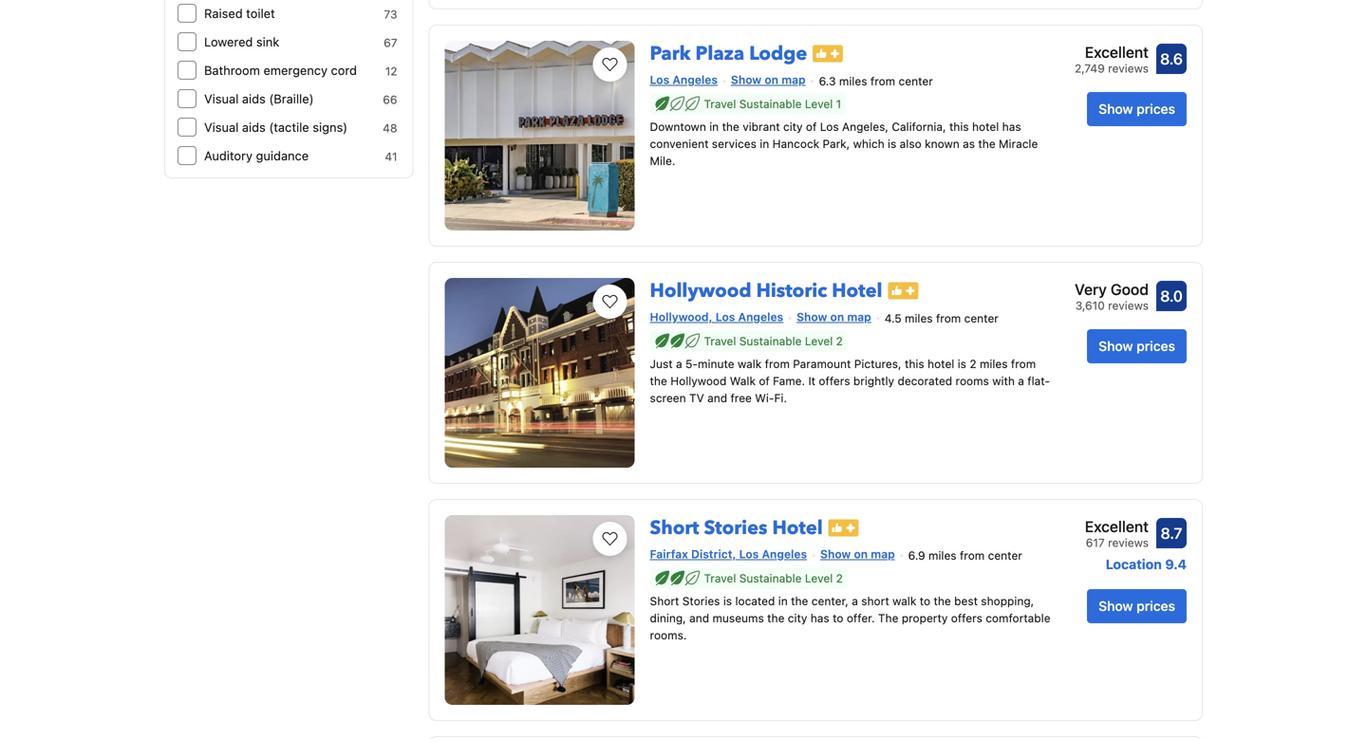 Task type: describe. For each thing, give the bounding box(es) containing it.
5-
[[686, 357, 698, 371]]

617
[[1086, 537, 1105, 550]]

travel sustainable level 1
[[704, 97, 842, 111]]

show down 2,749
[[1099, 101, 1134, 117]]

bathroom
[[204, 63, 260, 77]]

fairfax
[[650, 548, 689, 561]]

show on map for park plaza lodge
[[731, 73, 806, 86]]

rooms.
[[650, 629, 687, 642]]

3,610
[[1076, 299, 1105, 313]]

the down located
[[768, 612, 785, 625]]

4.5 miles from center
[[885, 312, 999, 325]]

67
[[384, 36, 398, 49]]

show down location
[[1099, 599, 1134, 615]]

downtown
[[650, 120, 707, 133]]

6.9
[[909, 549, 926, 563]]

has inside downtown in the vibrant city of los angeles, california, this hotel has convenient services in hancock park, which is also known as the miracle mile.
[[1003, 120, 1022, 133]]

(tactile
[[269, 120, 309, 134]]

excellent element for 8.7
[[1085, 516, 1149, 539]]

location
[[1106, 557, 1162, 573]]

brightly
[[854, 375, 895, 388]]

sustainable for plaza
[[740, 97, 802, 111]]

9.4
[[1166, 557, 1187, 573]]

which
[[854, 137, 885, 150]]

travel for stories
[[704, 572, 737, 585]]

show prices button for short stories hotel
[[1088, 590, 1187, 624]]

lowered
[[204, 35, 253, 49]]

map for park plaza lodge
[[782, 73, 806, 86]]

a inside the short stories is located in the center, a short walk to the best shopping, dining, and museums the city has to offer. the property offers comfortable rooms.
[[852, 595, 859, 608]]

on for hollywood historic hotel
[[831, 311, 845, 324]]

the up services
[[722, 120, 740, 133]]

hollywood, los angeles
[[650, 311, 784, 324]]

0 vertical spatial in
[[710, 120, 719, 133]]

visual for visual aids (tactile signs)
[[204, 120, 239, 134]]

map for hollywood historic hotel
[[848, 311, 872, 324]]

very good element
[[1075, 278, 1149, 301]]

fairfax district, los angeles
[[650, 548, 807, 561]]

hollywood historic hotel link
[[650, 271, 883, 304]]

8.7
[[1161, 525, 1183, 543]]

excellent 617 reviews
[[1085, 518, 1149, 550]]

this property is part of our preferred plus program. it's committed to providing outstanding service and excellent value. it'll pay us a higher commission if you make a booking. image for park plaza lodge
[[813, 45, 844, 62]]

shopping,
[[981, 595, 1035, 608]]

8.6
[[1161, 50, 1183, 68]]

the inside 'just a 5-minute walk from paramount pictures, this hotel is 2 miles from the hollywood walk of fame. it offers brightly decorated rooms with a flat- screen tv and free wi-fi.'
[[650, 375, 668, 388]]

emergency
[[264, 63, 328, 77]]

scored 8.0 element
[[1157, 281, 1187, 312]]

decorated
[[898, 375, 953, 388]]

los angeles
[[650, 73, 718, 86]]

miles for park plaza lodge
[[840, 74, 868, 88]]

2 for short stories hotel
[[836, 572, 843, 585]]

2 vertical spatial angeles
[[762, 548, 807, 561]]

known
[[925, 137, 960, 150]]

very
[[1075, 281, 1107, 299]]

short stories hotel
[[650, 516, 823, 542]]

park plaza lodge image
[[445, 41, 635, 231]]

toilet
[[246, 6, 275, 20]]

visual for visual aids (braille)
[[204, 92, 239, 106]]

show on map for hollywood historic hotel
[[797, 311, 872, 324]]

property
[[902, 612, 948, 625]]

this property is part of our preferred plus program. it's committed to providing outstanding service and excellent value. it'll pay us a higher commission if you make a booking. image for hollywood historic hotel
[[889, 283, 919, 300]]

show on map for short stories hotel
[[821, 548, 895, 561]]

park plaza lodge link
[[650, 33, 808, 67]]

reviews for 8.6
[[1109, 62, 1149, 75]]

show prices for park plaza lodge
[[1099, 101, 1176, 117]]

41
[[385, 150, 398, 163]]

park plaza lodge
[[650, 41, 808, 67]]

12
[[385, 65, 398, 78]]

on for park plaza lodge
[[765, 73, 779, 86]]

2 for hollywood historic hotel
[[836, 335, 843, 348]]

museums
[[713, 612, 764, 625]]

offer.
[[847, 612, 875, 625]]

of inside 'just a 5-minute walk from paramount pictures, this hotel is 2 miles from the hollywood walk of fame. it offers brightly decorated rooms with a flat- screen tv and free wi-fi.'
[[759, 375, 770, 388]]

the left center,
[[791, 595, 809, 608]]

short for short stories hotel
[[650, 516, 700, 542]]

hollywood historic hotel
[[650, 278, 883, 304]]

this property is part of our preferred plus program. it's committed to providing outstanding service and excellent value. it'll pay us a higher commission if you make a booking. image for short stories hotel
[[829, 520, 859, 537]]

of inside downtown in the vibrant city of los angeles, california, this hotel has convenient services in hancock park, which is also known as the miracle mile.
[[806, 120, 817, 133]]

excellent 2,749 reviews
[[1075, 43, 1149, 75]]

2 horizontal spatial a
[[1018, 375, 1025, 388]]

best
[[955, 595, 978, 608]]

reviews inside very good 3,610 reviews
[[1109, 299, 1149, 313]]

fi.
[[775, 392, 787, 405]]

paramount
[[793, 357, 851, 371]]

prices for hollywood historic hotel
[[1137, 339, 1176, 354]]

center for park plaza lodge
[[899, 74, 933, 88]]

visual aids (tactile signs)
[[204, 120, 348, 134]]

travel for plaza
[[704, 97, 737, 111]]

wi-
[[755, 392, 775, 405]]

center for hollywood historic hotel
[[965, 312, 999, 325]]

is inside downtown in the vibrant city of los angeles, california, this hotel has convenient services in hancock park, which is also known as the miracle mile.
[[888, 137, 897, 150]]

rooms
[[956, 375, 990, 388]]

8.0
[[1161, 287, 1183, 305]]

hollywood,
[[650, 311, 713, 324]]

park
[[650, 41, 691, 67]]

location 9.4
[[1106, 557, 1187, 573]]

and inside the short stories is located in the center, a short walk to the best shopping, dining, and museums the city has to offer. the property offers comfortable rooms.
[[690, 612, 710, 625]]

with
[[993, 375, 1015, 388]]

1 horizontal spatial to
[[920, 595, 931, 608]]

this inside downtown in the vibrant city of los angeles, california, this hotel has convenient services in hancock park, which is also known as the miracle mile.
[[950, 120, 969, 133]]

offers inside the short stories is located in the center, a short walk to the best shopping, dining, and museums the city has to offer. the property offers comfortable rooms.
[[952, 612, 983, 625]]

mile.
[[650, 154, 676, 168]]

los down short stories hotel in the bottom of the page
[[740, 548, 759, 561]]

plaza
[[696, 41, 745, 67]]

hollywood inside 'just a 5-minute walk from paramount pictures, this hotel is 2 miles from the hollywood walk of fame. it offers brightly decorated rooms with a flat- screen tv and free wi-fi.'
[[671, 375, 727, 388]]

guidance
[[256, 149, 309, 163]]

short
[[862, 595, 890, 608]]

los down park
[[650, 73, 670, 86]]

fame.
[[773, 375, 806, 388]]

show down historic
[[797, 311, 828, 324]]

walk inside the short stories is located in the center, a short walk to the best shopping, dining, and museums the city has to offer. the property offers comfortable rooms.
[[893, 595, 917, 608]]

the
[[879, 612, 899, 625]]

hollywood historic hotel image
[[445, 278, 635, 468]]

2,749
[[1075, 62, 1105, 75]]

prices for park plaza lodge
[[1137, 101, 1176, 117]]

travel for historic
[[704, 335, 737, 348]]

as
[[963, 137, 976, 150]]

sustainable for stories
[[740, 572, 802, 585]]

los right hollywood, at the top of page
[[716, 311, 736, 324]]

comfortable
[[986, 612, 1051, 625]]

48
[[383, 122, 398, 135]]

just
[[650, 357, 673, 371]]

flat-
[[1028, 375, 1051, 388]]

73
[[384, 8, 398, 21]]

california,
[[892, 120, 947, 133]]

hotel for short stories hotel
[[773, 516, 823, 542]]

very good 3,610 reviews
[[1075, 281, 1149, 313]]

show down 3,610
[[1099, 339, 1134, 354]]

from for park plaza lodge
[[871, 74, 896, 88]]

minute
[[698, 357, 735, 371]]

los inside downtown in the vibrant city of los angeles, california, this hotel has convenient services in hancock park, which is also known as the miracle mile.
[[820, 120, 839, 133]]

raised toilet
[[204, 6, 275, 20]]



Task type: locate. For each thing, give the bounding box(es) containing it.
aids up auditory guidance
[[242, 120, 266, 134]]

hotel inside downtown in the vibrant city of los angeles, california, this hotel has convenient services in hancock park, which is also known as the miracle mile.
[[973, 120, 1000, 133]]

center up california,
[[899, 74, 933, 88]]

0 horizontal spatial has
[[811, 612, 830, 625]]

0 vertical spatial is
[[888, 137, 897, 150]]

2 vertical spatial sustainable
[[740, 572, 802, 585]]

is inside the short stories is located in the center, a short walk to the best shopping, dining, and museums the city has to offer. the property offers comfortable rooms.
[[724, 595, 732, 608]]

also
[[900, 137, 922, 150]]

this inside 'just a 5-minute walk from paramount pictures, this hotel is 2 miles from the hollywood walk of fame. it offers brightly decorated rooms with a flat- screen tv and free wi-fi.'
[[905, 357, 925, 371]]

reviews inside excellent 617 reviews
[[1109, 537, 1149, 550]]

3 show prices from the top
[[1099, 599, 1176, 615]]

park,
[[823, 137, 850, 150]]

0 vertical spatial excellent
[[1085, 43, 1149, 61]]

raised
[[204, 6, 243, 20]]

just a 5-minute walk from paramount pictures, this hotel is 2 miles from the hollywood walk of fame. it offers brightly decorated rooms with a flat- screen tv and free wi-fi.
[[650, 357, 1051, 405]]

1 show prices button from the top
[[1088, 92, 1187, 126]]

of up wi-
[[759, 375, 770, 388]]

show prices for hollywood historic hotel
[[1099, 339, 1176, 354]]

hollywood up "hollywood, los angeles"
[[650, 278, 752, 304]]

miles up with at the right
[[980, 357, 1008, 371]]

2 excellent from the top
[[1085, 518, 1149, 536]]

excellent for 8.6
[[1085, 43, 1149, 61]]

2 vertical spatial map
[[871, 548, 895, 561]]

short stories hotel link
[[650, 508, 823, 542]]

0 vertical spatial hotel
[[973, 120, 1000, 133]]

the
[[722, 120, 740, 133], [979, 137, 996, 150], [650, 375, 668, 388], [791, 595, 809, 608], [934, 595, 952, 608], [768, 612, 785, 625]]

services
[[712, 137, 757, 150]]

travel sustainable level 2 for historic
[[704, 335, 843, 348]]

1 horizontal spatial is
[[888, 137, 897, 150]]

short stories hotel image
[[445, 516, 635, 706]]

3 reviews from the top
[[1109, 537, 1149, 550]]

1 vertical spatial city
[[788, 612, 808, 625]]

0 vertical spatial travel
[[704, 97, 737, 111]]

city inside the short stories is located in the center, a short walk to the best shopping, dining, and museums the city has to offer. the property offers comfortable rooms.
[[788, 612, 808, 625]]

show on map up the short
[[821, 548, 895, 561]]

1 vertical spatial excellent
[[1085, 518, 1149, 536]]

1 vertical spatial prices
[[1137, 339, 1176, 354]]

aids for (tactile
[[242, 120, 266, 134]]

city
[[784, 120, 803, 133], [788, 612, 808, 625]]

angeles,
[[843, 120, 889, 133]]

1 vertical spatial has
[[811, 612, 830, 625]]

center for short stories hotel
[[988, 549, 1023, 563]]

and right dining, at bottom
[[690, 612, 710, 625]]

2 vertical spatial prices
[[1137, 599, 1176, 615]]

2 inside 'just a 5-minute walk from paramount pictures, this hotel is 2 miles from the hollywood walk of fame. it offers brightly decorated rooms with a flat- screen tv and free wi-fi.'
[[970, 357, 977, 371]]

1 vertical spatial to
[[833, 612, 844, 625]]

and inside 'just a 5-minute walk from paramount pictures, this hotel is 2 miles from the hollywood walk of fame. it offers brightly decorated rooms with a flat- screen tv and free wi-fi.'
[[708, 392, 728, 405]]

reviews down good
[[1109, 299, 1149, 313]]

1 vertical spatial visual
[[204, 120, 239, 134]]

2 show prices from the top
[[1099, 339, 1176, 354]]

0 horizontal spatial hotel
[[928, 357, 955, 371]]

walk up the the
[[893, 595, 917, 608]]

1 vertical spatial level
[[805, 335, 833, 348]]

show on map up paramount
[[797, 311, 872, 324]]

0 vertical spatial sustainable
[[740, 97, 802, 111]]

2 vertical spatial in
[[779, 595, 788, 608]]

scored 8.7 element
[[1157, 519, 1187, 549]]

0 horizontal spatial to
[[833, 612, 844, 625]]

this up as
[[950, 120, 969, 133]]

0 vertical spatial hotel
[[832, 278, 883, 304]]

1 reviews from the top
[[1109, 62, 1149, 75]]

hollywood up tv on the right bottom of the page
[[671, 375, 727, 388]]

offers down paramount
[[819, 375, 851, 388]]

aids for (braille)
[[242, 92, 266, 106]]

angeles down hollywood historic hotel
[[739, 311, 784, 324]]

level for short stories hotel
[[805, 572, 833, 585]]

short for short stories is located in the center, a short walk to the best shopping, dining, and museums the city has to offer. the property offers comfortable rooms.
[[650, 595, 680, 608]]

excellent element left 8.6
[[1075, 41, 1149, 64]]

2 up paramount
[[836, 335, 843, 348]]

show
[[731, 73, 762, 86], [1099, 101, 1134, 117], [797, 311, 828, 324], [1099, 339, 1134, 354], [821, 548, 851, 561], [1099, 599, 1134, 615]]

0 vertical spatial hollywood
[[650, 278, 752, 304]]

it
[[809, 375, 816, 388]]

1 visual from the top
[[204, 92, 239, 106]]

offers down 'best'
[[952, 612, 983, 625]]

2 vertical spatial center
[[988, 549, 1023, 563]]

travel up services
[[704, 97, 737, 111]]

hotel right historic
[[832, 278, 883, 304]]

0 vertical spatial prices
[[1137, 101, 1176, 117]]

(braille)
[[269, 92, 314, 106]]

angeles down park
[[673, 73, 718, 86]]

1 aids from the top
[[242, 92, 266, 106]]

angeles
[[673, 73, 718, 86], [739, 311, 784, 324], [762, 548, 807, 561]]

vibrant
[[743, 120, 780, 133]]

travel up minute
[[704, 335, 737, 348]]

1 vertical spatial excellent element
[[1085, 516, 1149, 539]]

map for short stories hotel
[[871, 548, 895, 561]]

1 horizontal spatial this
[[950, 120, 969, 133]]

in down "vibrant"
[[760, 137, 770, 150]]

1 horizontal spatial offers
[[952, 612, 983, 625]]

excellent element up location
[[1085, 516, 1149, 539]]

0 vertical spatial reviews
[[1109, 62, 1149, 75]]

on up travel sustainable level 1 at the right of page
[[765, 73, 779, 86]]

this property is part of our preferred plus program. it's committed to providing outstanding service and excellent value. it'll pay us a higher commission if you make a booking. image
[[813, 45, 844, 62], [813, 45, 844, 62], [889, 283, 919, 300], [829, 520, 859, 537]]

this property is part of our preferred plus program. it's committed to providing outstanding service and excellent value. it'll pay us a higher commission if you make a booking. image
[[889, 283, 919, 300], [829, 520, 859, 537]]

show prices button for hollywood historic hotel
[[1088, 330, 1187, 364]]

0 vertical spatial angeles
[[673, 73, 718, 86]]

downtown in the vibrant city of los angeles, california, this hotel has convenient services in hancock park, which is also known as the miracle mile.
[[650, 120, 1038, 168]]

0 horizontal spatial this property is part of our preferred plus program. it's committed to providing outstanding service and excellent value. it'll pay us a higher commission if you make a booking. image
[[829, 520, 859, 537]]

stories up fairfax district, los angeles
[[704, 516, 768, 542]]

sustainable up "vibrant"
[[740, 97, 802, 111]]

stories inside 'link'
[[704, 516, 768, 542]]

angeles down short stories hotel in the bottom of the page
[[762, 548, 807, 561]]

0 vertical spatial to
[[920, 595, 931, 608]]

of
[[806, 120, 817, 133], [759, 375, 770, 388]]

1 vertical spatial this property is part of our preferred plus program. it's committed to providing outstanding service and excellent value. it'll pay us a higher commission if you make a booking. image
[[829, 520, 859, 537]]

0 vertical spatial travel sustainable level 2
[[704, 335, 843, 348]]

1 vertical spatial short
[[650, 595, 680, 608]]

in inside the short stories is located in the center, a short walk to the best shopping, dining, and museums the city has to offer. the property offers comfortable rooms.
[[779, 595, 788, 608]]

aids down the bathroom
[[242, 92, 266, 106]]

property group
[[429, 0, 1203, 9]]

map left the 4.5
[[848, 311, 872, 324]]

0 vertical spatial center
[[899, 74, 933, 88]]

0 horizontal spatial this
[[905, 357, 925, 371]]

excellent for 8.7
[[1085, 518, 1149, 536]]

3 prices from the top
[[1137, 599, 1176, 615]]

dining,
[[650, 612, 686, 625]]

miles for hollywood historic hotel
[[905, 312, 933, 325]]

0 vertical spatial has
[[1003, 120, 1022, 133]]

this property is part of our preferred plus program. it's committed to providing outstanding service and excellent value. it'll pay us a higher commission if you make a booking. image for hollywood historic hotel
[[889, 283, 919, 300]]

hotel for hollywood historic hotel
[[832, 278, 883, 304]]

offers
[[819, 375, 851, 388], [952, 612, 983, 625]]

miles inside 'just a 5-minute walk from paramount pictures, this hotel is 2 miles from the hollywood walk of fame. it offers brightly decorated rooms with a flat- screen tv and free wi-fi.'
[[980, 357, 1008, 371]]

on for short stories hotel
[[854, 548, 868, 561]]

center up shopping,
[[988, 549, 1023, 563]]

signs)
[[313, 120, 348, 134]]

short up dining, at bottom
[[650, 595, 680, 608]]

has
[[1003, 120, 1022, 133], [811, 612, 830, 625]]

hotel
[[973, 120, 1000, 133], [928, 357, 955, 371]]

city right museums
[[788, 612, 808, 625]]

historic
[[757, 278, 828, 304]]

sustainable up fame. on the bottom right of the page
[[740, 335, 802, 348]]

2 vertical spatial 2
[[836, 572, 843, 585]]

level up center,
[[805, 572, 833, 585]]

0 horizontal spatial on
[[765, 73, 779, 86]]

0 vertical spatial on
[[765, 73, 779, 86]]

center
[[899, 74, 933, 88], [965, 312, 999, 325], [988, 549, 1023, 563]]

tv
[[690, 392, 705, 405]]

3 level from the top
[[805, 572, 833, 585]]

map down lodge in the top right of the page
[[782, 73, 806, 86]]

excellent
[[1085, 43, 1149, 61], [1085, 518, 1149, 536]]

travel down district,
[[704, 572, 737, 585]]

level for hollywood historic hotel
[[805, 335, 833, 348]]

is inside 'just a 5-minute walk from paramount pictures, this hotel is 2 miles from the hollywood walk of fame. it offers brightly decorated rooms with a flat- screen tv and free wi-fi.'
[[958, 357, 967, 371]]

pictures,
[[855, 357, 902, 371]]

level for park plaza lodge
[[805, 97, 833, 111]]

0 vertical spatial 2
[[836, 335, 843, 348]]

this property is part of our preferred plus program. it's committed to providing outstanding service and excellent value. it'll pay us a higher commission if you make a booking. image up the 4.5
[[889, 283, 919, 300]]

short stories is located in the center, a short walk to the best shopping, dining, and museums the city has to offer. the property offers comfortable rooms.
[[650, 595, 1051, 642]]

excellent up 2,749
[[1085, 43, 1149, 61]]

1 vertical spatial of
[[759, 375, 770, 388]]

has inside the short stories is located in the center, a short walk to the best shopping, dining, and museums the city has to offer. the property offers comfortable rooms.
[[811, 612, 830, 625]]

6.3 miles from center
[[819, 74, 933, 88]]

1 sustainable from the top
[[740, 97, 802, 111]]

lowered sink
[[204, 35, 280, 49]]

2
[[836, 335, 843, 348], [970, 357, 977, 371], [836, 572, 843, 585]]

1 vertical spatial this
[[905, 357, 925, 371]]

0 horizontal spatial of
[[759, 375, 770, 388]]

1 vertical spatial hotel
[[928, 357, 955, 371]]

travel sustainable level 2
[[704, 335, 843, 348], [704, 572, 843, 585]]

is up rooms
[[958, 357, 967, 371]]

0 vertical spatial walk
[[738, 357, 762, 371]]

0 vertical spatial show on map
[[731, 73, 806, 86]]

los
[[650, 73, 670, 86], [820, 120, 839, 133], [716, 311, 736, 324], [740, 548, 759, 561]]

district,
[[692, 548, 737, 561]]

from right the 4.5
[[937, 312, 961, 325]]

sustainable
[[740, 97, 802, 111], [740, 335, 802, 348], [740, 572, 802, 585]]

hotel up the decorated
[[928, 357, 955, 371]]

this up the decorated
[[905, 357, 925, 371]]

1 horizontal spatial a
[[852, 595, 859, 608]]

from up flat-
[[1011, 357, 1036, 371]]

center,
[[812, 595, 849, 608]]

1 vertical spatial 2
[[970, 357, 977, 371]]

from up angeles,
[[871, 74, 896, 88]]

is
[[888, 137, 897, 150], [958, 357, 967, 371], [724, 595, 732, 608]]

1 vertical spatial center
[[965, 312, 999, 325]]

1 horizontal spatial on
[[831, 311, 845, 324]]

stories inside the short stories is located in the center, a short walk to the best shopping, dining, and museums the city has to offer. the property offers comfortable rooms.
[[683, 595, 720, 608]]

stories for hotel
[[704, 516, 768, 542]]

1 vertical spatial angeles
[[739, 311, 784, 324]]

1 vertical spatial on
[[831, 311, 845, 324]]

0 vertical spatial stories
[[704, 516, 768, 542]]

6.3
[[819, 74, 836, 88]]

on
[[765, 73, 779, 86], [831, 311, 845, 324], [854, 548, 868, 561]]

1 level from the top
[[805, 97, 833, 111]]

1 vertical spatial aids
[[242, 120, 266, 134]]

2 horizontal spatial is
[[958, 357, 967, 371]]

1 horizontal spatial walk
[[893, 595, 917, 608]]

2 reviews from the top
[[1109, 299, 1149, 313]]

1 prices from the top
[[1137, 101, 1176, 117]]

show up center,
[[821, 548, 851, 561]]

0 vertical spatial this property is part of our preferred plus program. it's committed to providing outstanding service and excellent value. it'll pay us a higher commission if you make a booking. image
[[889, 283, 919, 300]]

screen
[[650, 392, 686, 405]]

city up hancock at the right top
[[784, 120, 803, 133]]

excellent inside excellent 2,749 reviews
[[1085, 43, 1149, 61]]

on up the short
[[854, 548, 868, 561]]

0 vertical spatial show prices
[[1099, 101, 1176, 117]]

visual aids (braille)
[[204, 92, 314, 106]]

the down just
[[650, 375, 668, 388]]

a right with at the right
[[1018, 375, 1025, 388]]

show prices for short stories hotel
[[1099, 599, 1176, 615]]

0 horizontal spatial is
[[724, 595, 732, 608]]

2 vertical spatial show on map
[[821, 548, 895, 561]]

walk inside 'just a 5-minute walk from paramount pictures, this hotel is 2 miles from the hollywood walk of fame. it offers brightly decorated rooms with a flat- screen tv and free wi-fi.'
[[738, 357, 762, 371]]

2 show prices button from the top
[[1088, 330, 1187, 364]]

2 travel sustainable level 2 from the top
[[704, 572, 843, 585]]

auditory
[[204, 149, 253, 163]]

reviews up location
[[1109, 537, 1149, 550]]

convenient
[[650, 137, 709, 150]]

2 travel from the top
[[704, 335, 737, 348]]

bathroom emergency cord
[[204, 63, 357, 77]]

1 vertical spatial travel
[[704, 335, 737, 348]]

excellent element
[[1075, 41, 1149, 64], [1085, 516, 1149, 539]]

walk up the walk
[[738, 357, 762, 371]]

0 vertical spatial this
[[950, 120, 969, 133]]

show down park plaza lodge
[[731, 73, 762, 86]]

1 travel sustainable level 2 from the top
[[704, 335, 843, 348]]

auditory guidance
[[204, 149, 309, 163]]

city inside downtown in the vibrant city of los angeles, california, this hotel has convenient services in hancock park, which is also known as the miracle mile.
[[784, 120, 803, 133]]

1 vertical spatial and
[[690, 612, 710, 625]]

2 vertical spatial a
[[852, 595, 859, 608]]

show prices button
[[1088, 92, 1187, 126], [1088, 330, 1187, 364], [1088, 590, 1187, 624]]

the right as
[[979, 137, 996, 150]]

hotel up as
[[973, 120, 1000, 133]]

miles right the 4.5
[[905, 312, 933, 325]]

2 up center,
[[836, 572, 843, 585]]

prices down 8.6
[[1137, 101, 1176, 117]]

2 sustainable from the top
[[740, 335, 802, 348]]

a
[[676, 357, 683, 371], [1018, 375, 1025, 388], [852, 595, 859, 608]]

3 sustainable from the top
[[740, 572, 802, 585]]

from up fame. on the bottom right of the page
[[765, 357, 790, 371]]

hotel inside 'just a 5-minute walk from paramount pictures, this hotel is 2 miles from the hollywood walk of fame. it offers brightly decorated rooms with a flat- screen tv and free wi-fi.'
[[928, 357, 955, 371]]

to down center,
[[833, 612, 844, 625]]

1 vertical spatial hollywood
[[671, 375, 727, 388]]

from
[[871, 74, 896, 88], [937, 312, 961, 325], [765, 357, 790, 371], [1011, 357, 1036, 371], [960, 549, 985, 563]]

1 vertical spatial show on map
[[797, 311, 872, 324]]

this property is part of our preferred plus program. it's committed to providing outstanding service and excellent value. it'll pay us a higher commission if you make a booking. image for short stories hotel
[[829, 520, 859, 537]]

show prices down excellent 2,749 reviews
[[1099, 101, 1176, 117]]

0 vertical spatial short
[[650, 516, 700, 542]]

show on map up travel sustainable level 1 at the right of page
[[731, 73, 806, 86]]

0 vertical spatial map
[[782, 73, 806, 86]]

excellent element for 8.6
[[1075, 41, 1149, 64]]

2 aids from the top
[[242, 120, 266, 134]]

from for hollywood historic hotel
[[937, 312, 961, 325]]

excellent up the "617"
[[1085, 518, 1149, 536]]

sustainable for historic
[[740, 335, 802, 348]]

cord
[[331, 63, 357, 77]]

0 horizontal spatial offers
[[819, 375, 851, 388]]

1 excellent from the top
[[1085, 43, 1149, 61]]

has up miracle
[[1003, 120, 1022, 133]]

travel sustainable level 2 up located
[[704, 572, 843, 585]]

short inside 'link'
[[650, 516, 700, 542]]

2 visual from the top
[[204, 120, 239, 134]]

1 vertical spatial is
[[958, 357, 967, 371]]

this
[[950, 120, 969, 133], [905, 357, 925, 371]]

3 show prices button from the top
[[1088, 590, 1187, 624]]

hotel inside 'link'
[[773, 516, 823, 542]]

miles right 6.3
[[840, 74, 868, 88]]

0 horizontal spatial in
[[710, 120, 719, 133]]

3 travel from the top
[[704, 572, 737, 585]]

1 horizontal spatial of
[[806, 120, 817, 133]]

2 vertical spatial reviews
[[1109, 537, 1149, 550]]

2 horizontal spatial in
[[779, 595, 788, 608]]

center up rooms
[[965, 312, 999, 325]]

lodge
[[750, 41, 808, 67]]

miracle
[[999, 137, 1038, 150]]

1 vertical spatial reviews
[[1109, 299, 1149, 313]]

0 vertical spatial offers
[[819, 375, 851, 388]]

reviews for 8.7
[[1109, 537, 1149, 550]]

2 prices from the top
[[1137, 339, 1176, 354]]

reviews
[[1109, 62, 1149, 75], [1109, 299, 1149, 313], [1109, 537, 1149, 550]]

hotel up fairfax district, los angeles
[[773, 516, 823, 542]]

2 vertical spatial on
[[854, 548, 868, 561]]

has down center,
[[811, 612, 830, 625]]

1 vertical spatial in
[[760, 137, 770, 150]]

on up paramount
[[831, 311, 845, 324]]

1 vertical spatial stories
[[683, 595, 720, 608]]

show prices button down very good 3,610 reviews
[[1088, 330, 1187, 364]]

show prices button down location
[[1088, 590, 1187, 624]]

sustainable up located
[[740, 572, 802, 585]]

travel sustainable level 2 for stories
[[704, 572, 843, 585]]

2 vertical spatial show prices button
[[1088, 590, 1187, 624]]

1 horizontal spatial in
[[760, 137, 770, 150]]

offers inside 'just a 5-minute walk from paramount pictures, this hotel is 2 miles from the hollywood walk of fame. it offers brightly decorated rooms with a flat- screen tv and free wi-fi.'
[[819, 375, 851, 388]]

1 vertical spatial hotel
[[773, 516, 823, 542]]

reviews inside excellent 2,749 reviews
[[1109, 62, 1149, 75]]

0 horizontal spatial hotel
[[773, 516, 823, 542]]

miles for short stories hotel
[[929, 549, 957, 563]]

short up fairfax
[[650, 516, 700, 542]]

1 vertical spatial show prices
[[1099, 339, 1176, 354]]

scored 8.6 element
[[1157, 44, 1187, 74]]

reviews right 2,749
[[1109, 62, 1149, 75]]

good
[[1111, 281, 1149, 299]]

prices for short stories hotel
[[1137, 599, 1176, 615]]

2 vertical spatial is
[[724, 595, 732, 608]]

visual down the bathroom
[[204, 92, 239, 106]]

show prices button for park plaza lodge
[[1088, 92, 1187, 126]]

1 vertical spatial offers
[[952, 612, 983, 625]]

2 vertical spatial level
[[805, 572, 833, 585]]

1 vertical spatial walk
[[893, 595, 917, 608]]

0 vertical spatial visual
[[204, 92, 239, 106]]

free
[[731, 392, 752, 405]]

los up park, at top
[[820, 120, 839, 133]]

1
[[836, 97, 842, 111]]

2 vertical spatial travel
[[704, 572, 737, 585]]

show prices button down excellent 2,749 reviews
[[1088, 92, 1187, 126]]

2 short from the top
[[650, 595, 680, 608]]

0 vertical spatial show prices button
[[1088, 92, 1187, 126]]

to up property
[[920, 595, 931, 608]]

and right tv on the right bottom of the page
[[708, 392, 728, 405]]

1 short from the top
[[650, 516, 700, 542]]

1 horizontal spatial has
[[1003, 120, 1022, 133]]

0 vertical spatial a
[[676, 357, 683, 371]]

2 up rooms
[[970, 357, 977, 371]]

1 travel from the top
[[704, 97, 737, 111]]

stories for is
[[683, 595, 720, 608]]

a left 5-
[[676, 357, 683, 371]]

miles right 6.9 on the right of page
[[929, 549, 957, 563]]

1 show prices from the top
[[1099, 101, 1176, 117]]

hollywood
[[650, 278, 752, 304], [671, 375, 727, 388]]

level up paramount
[[805, 335, 833, 348]]

is up museums
[[724, 595, 732, 608]]

travel sustainable level 2 up fame. on the bottom right of the page
[[704, 335, 843, 348]]

the left 'best'
[[934, 595, 952, 608]]

prices down location 9.4
[[1137, 599, 1176, 615]]

sink
[[256, 35, 280, 49]]

1 vertical spatial a
[[1018, 375, 1025, 388]]

walk
[[730, 375, 756, 388]]

located
[[736, 595, 775, 608]]

a up offer.
[[852, 595, 859, 608]]

map
[[782, 73, 806, 86], [848, 311, 872, 324], [871, 548, 895, 561]]

short inside the short stories is located in the center, a short walk to the best shopping, dining, and museums the city has to offer. the property offers comfortable rooms.
[[650, 595, 680, 608]]

0 vertical spatial and
[[708, 392, 728, 405]]

prices down 8.0 at top
[[1137, 339, 1176, 354]]

2 level from the top
[[805, 335, 833, 348]]

map left 6.9 on the right of page
[[871, 548, 895, 561]]

4.5
[[885, 312, 902, 325]]

0 horizontal spatial walk
[[738, 357, 762, 371]]

in
[[710, 120, 719, 133], [760, 137, 770, 150], [779, 595, 788, 608]]

from for short stories hotel
[[960, 549, 985, 563]]



Task type: vqa. For each thing, say whether or not it's contained in the screenshot.
How much does it cost to rent premium car in the United States? dropdown button
no



